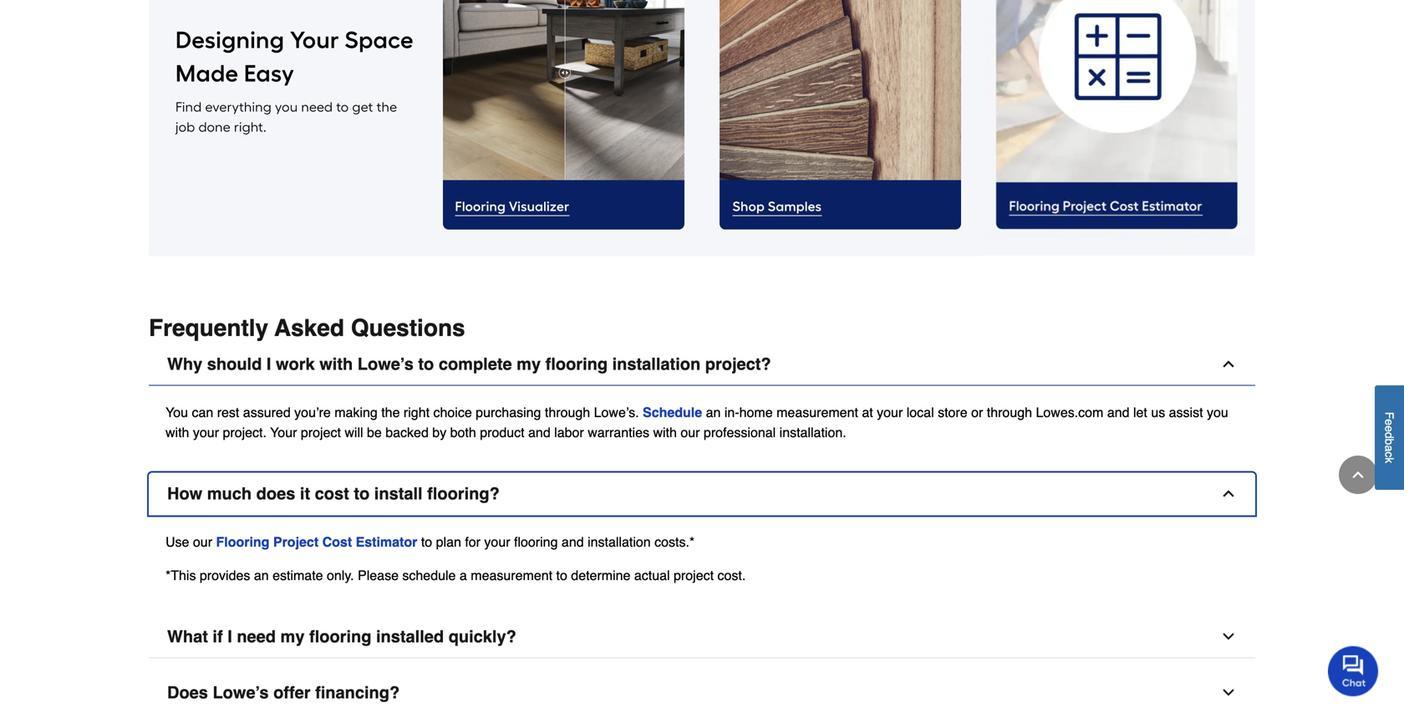 Task type: vqa. For each thing, say whether or not it's contained in the screenshot.
cost.
yes



Task type: describe. For each thing, give the bounding box(es) containing it.
how much does it cost to install flooring? button
[[149, 473, 1256, 515]]

choice
[[433, 405, 472, 420]]

does lowe's offer financing? button
[[149, 672, 1256, 708]]

should
[[207, 354, 262, 374]]

designing your space made easy. find everything you need to get the job done right. image
[[149, 0, 426, 256]]

does lowe's offer financing?
[[167, 683, 400, 702]]

complete
[[439, 354, 512, 374]]

b
[[1383, 439, 1397, 445]]

flooring visualizer. image
[[426, 0, 702, 256]]

1 vertical spatial your
[[193, 425, 219, 440]]

questions
[[351, 315, 465, 342]]

1 vertical spatial our
[[193, 534, 212, 550]]

why should i work with lowe's to complete my flooring installation project?
[[167, 354, 771, 374]]

financing?
[[315, 683, 400, 702]]

f e e d b a c k button
[[1375, 386, 1405, 490]]

1 vertical spatial flooring
[[514, 534, 558, 550]]

you're
[[294, 405, 331, 420]]

why should i work with lowe's to complete my flooring installation project? button
[[149, 343, 1256, 386]]

purchasing
[[476, 405, 541, 420]]

what
[[167, 627, 208, 646]]

plan
[[436, 534, 461, 550]]

1 e from the top
[[1383, 419, 1397, 426]]

1 vertical spatial installation
[[588, 534, 651, 550]]

k
[[1383, 458, 1397, 463]]

flooring inside 'button'
[[546, 354, 608, 374]]

the
[[381, 405, 400, 420]]

how much does it cost to install flooring?
[[167, 484, 500, 503]]

1 through from the left
[[545, 405, 590, 420]]

measurement inside an in-home measurement at your local store or through lowes.com and let us assist you with your project. your project will be backed by both product and labor warranties with our professional installation.
[[777, 405, 859, 420]]

chevron up image inside how much does it cost to install flooring? button
[[1221, 485, 1237, 502]]

f e e d b a c k
[[1383, 412, 1397, 463]]

with inside why should i work with lowe's to complete my flooring installation project? 'button'
[[320, 354, 353, 374]]

frequently
[[149, 315, 268, 342]]

your
[[270, 425, 297, 440]]

both
[[450, 425, 476, 440]]

at
[[862, 405, 873, 420]]

assist
[[1169, 405, 1204, 420]]

can
[[192, 405, 213, 420]]

what if i need my flooring installed quickly? button
[[149, 616, 1256, 658]]

costs.*
[[655, 534, 695, 550]]

chevron up image
[[1221, 356, 1237, 372]]

use
[[166, 534, 189, 550]]

labor
[[554, 425, 584, 440]]

cost
[[322, 534, 352, 550]]

an inside an in-home measurement at your local store or through lowes.com and let us assist you with your project. your project will be backed by both product and labor warranties with our professional installation.
[[706, 405, 721, 420]]

through inside an in-home measurement at your local store or through lowes.com and let us assist you with your project. your project will be backed by both product and labor warranties with our professional installation.
[[987, 405, 1033, 420]]

f
[[1383, 412, 1397, 419]]

provides
[[200, 568, 250, 583]]

work
[[276, 354, 315, 374]]

asked
[[275, 315, 344, 342]]

to left determine
[[556, 568, 568, 583]]

schedule
[[402, 568, 456, 583]]

i for should
[[267, 354, 271, 374]]

install
[[374, 484, 423, 503]]

will
[[345, 425, 363, 440]]

need
[[237, 627, 276, 646]]

backed
[[386, 425, 429, 440]]

estimator
[[356, 534, 418, 550]]

be
[[367, 425, 382, 440]]

i for if
[[228, 627, 232, 646]]

product
[[480, 425, 525, 440]]

why
[[167, 354, 203, 374]]

frequently asked questions
[[149, 315, 465, 342]]

to inside button
[[354, 484, 370, 503]]

shop samples. image
[[702, 0, 979, 256]]

my inside button
[[281, 627, 305, 646]]

it
[[300, 484, 310, 503]]

installation.
[[780, 425, 847, 440]]

chevron down image for does lowe's offer financing?
[[1221, 684, 1237, 701]]

right
[[404, 405, 430, 420]]

to inside 'button'
[[418, 354, 434, 374]]

you
[[1207, 405, 1229, 420]]

project
[[273, 534, 319, 550]]

1 vertical spatial project
[[674, 568, 714, 583]]

making
[[335, 405, 378, 420]]

quickly?
[[449, 627, 517, 646]]

only.
[[327, 568, 354, 583]]

scroll to top element
[[1339, 456, 1378, 494]]

use our flooring project cost estimator to plan for your flooring and installation costs.*
[[166, 534, 695, 550]]

a inside button
[[1383, 445, 1397, 452]]

professional
[[704, 425, 776, 440]]



Task type: locate. For each thing, give the bounding box(es) containing it.
our right the use
[[193, 534, 212, 550]]

0 vertical spatial measurement
[[777, 405, 859, 420]]

through
[[545, 405, 590, 420], [987, 405, 1033, 420]]

to left plan
[[421, 534, 432, 550]]

1 horizontal spatial with
[[320, 354, 353, 374]]

a right schedule
[[460, 568, 467, 583]]

an in-home measurement at your local store or through lowes.com and let us assist you with your project. your project will be backed by both product and labor warranties with our professional installation.
[[166, 405, 1229, 440]]

project?
[[705, 354, 771, 374]]

0 vertical spatial and
[[1108, 405, 1130, 420]]

measurement down for
[[471, 568, 553, 583]]

0 vertical spatial project
[[301, 425, 341, 440]]

0 horizontal spatial a
[[460, 568, 467, 583]]

and for flooring
[[562, 534, 584, 550]]

0 horizontal spatial my
[[281, 627, 305, 646]]

an left estimate
[[254, 568, 269, 583]]

0 vertical spatial our
[[681, 425, 700, 440]]

and left 'labor'
[[528, 425, 551, 440]]

in-
[[725, 405, 740, 420]]

chevron up image
[[1350, 467, 1367, 483], [1221, 485, 1237, 502]]

does
[[256, 484, 295, 503]]

1 vertical spatial and
[[528, 425, 551, 440]]

0 vertical spatial a
[[1383, 445, 1397, 452]]

lowes.com
[[1036, 405, 1104, 420]]

or
[[972, 405, 983, 420]]

installed
[[376, 627, 444, 646]]

measurement up installation.
[[777, 405, 859, 420]]

0 horizontal spatial lowe's
[[213, 683, 269, 702]]

0 vertical spatial i
[[267, 354, 271, 374]]

1 vertical spatial lowe's
[[213, 683, 269, 702]]

to
[[418, 354, 434, 374], [354, 484, 370, 503], [421, 534, 432, 550], [556, 568, 568, 583]]

a
[[1383, 445, 1397, 452], [460, 568, 467, 583]]

1 vertical spatial an
[[254, 568, 269, 583]]

my up "purchasing"
[[517, 354, 541, 374]]

flooring up lowe's.
[[546, 354, 608, 374]]

0 horizontal spatial i
[[228, 627, 232, 646]]

1 horizontal spatial our
[[681, 425, 700, 440]]

2 e from the top
[[1383, 426, 1397, 432]]

1 vertical spatial a
[[460, 568, 467, 583]]

0 vertical spatial my
[[517, 354, 541, 374]]

1 vertical spatial my
[[281, 627, 305, 646]]

1 horizontal spatial and
[[562, 534, 584, 550]]

1 horizontal spatial project
[[674, 568, 714, 583]]

our down the schedule link
[[681, 425, 700, 440]]

*this provides an estimate only. please schedule a measurement to determine actual project cost.
[[166, 568, 746, 583]]

0 horizontal spatial project
[[301, 425, 341, 440]]

chevron up image inside 'scroll to top' element
[[1350, 467, 1367, 483]]

actual
[[634, 568, 670, 583]]

0 horizontal spatial and
[[528, 425, 551, 440]]

with right work
[[320, 354, 353, 374]]

my right need
[[281, 627, 305, 646]]

with
[[320, 354, 353, 374], [166, 425, 189, 440], [653, 425, 677, 440]]

0 vertical spatial chevron down image
[[1221, 628, 1237, 645]]

installation inside 'button'
[[613, 354, 701, 374]]

estimate
[[273, 568, 323, 583]]

installation
[[613, 354, 701, 374], [588, 534, 651, 550]]

chevron down image for what if i need my flooring installed quickly?
[[1221, 628, 1237, 645]]

with down you
[[166, 425, 189, 440]]

much
[[207, 484, 252, 503]]

your right 'at'
[[877, 405, 903, 420]]

0 vertical spatial flooring
[[546, 354, 608, 374]]

through up 'labor'
[[545, 405, 590, 420]]

chevron up image left the f e e d b a c k button
[[1350, 467, 1367, 483]]

lowe's.
[[594, 405, 639, 420]]

to down the 'questions'
[[418, 354, 434, 374]]

warranties
[[588, 425, 650, 440]]

flooring right for
[[514, 534, 558, 550]]

cost
[[315, 484, 349, 503]]

i
[[267, 354, 271, 374], [228, 627, 232, 646]]

home
[[740, 405, 773, 420]]

chevron down image inside what if i need my flooring installed quickly? button
[[1221, 628, 1237, 645]]

0 vertical spatial installation
[[613, 354, 701, 374]]

measurement
[[777, 405, 859, 420], [471, 568, 553, 583]]

lowe's down the 'questions'
[[358, 354, 414, 374]]

1 horizontal spatial lowe's
[[358, 354, 414, 374]]

1 horizontal spatial i
[[267, 354, 271, 374]]

my
[[517, 354, 541, 374], [281, 627, 305, 646]]

0 vertical spatial chevron up image
[[1350, 467, 1367, 483]]

0 horizontal spatial our
[[193, 534, 212, 550]]

project inside an in-home measurement at your local store or through lowes.com and let us assist you with your project. your project will be backed by both product and labor warranties with our professional installation.
[[301, 425, 341, 440]]

your down can
[[193, 425, 219, 440]]

1 horizontal spatial your
[[484, 534, 510, 550]]

a up the k
[[1383, 445, 1397, 452]]

1 vertical spatial chevron down image
[[1221, 684, 1237, 701]]

our inside an in-home measurement at your local store or through lowes.com and let us assist you with your project. your project will be backed by both product and labor warranties with our professional installation.
[[681, 425, 700, 440]]

1 horizontal spatial through
[[987, 405, 1033, 420]]

project
[[301, 425, 341, 440], [674, 568, 714, 583]]

2 chevron down image from the top
[[1221, 684, 1237, 701]]

local
[[907, 405, 934, 420]]

lowe's inside does lowe's offer financing? button
[[213, 683, 269, 702]]

d
[[1383, 432, 1397, 439]]

1 horizontal spatial chevron up image
[[1350, 467, 1367, 483]]

1 horizontal spatial a
[[1383, 445, 1397, 452]]

offer
[[273, 683, 311, 702]]

1 horizontal spatial an
[[706, 405, 721, 420]]

0 horizontal spatial through
[[545, 405, 590, 420]]

2 horizontal spatial with
[[653, 425, 677, 440]]

does
[[167, 683, 208, 702]]

assured
[[243, 405, 291, 420]]

you
[[166, 405, 188, 420]]

schedule
[[643, 405, 702, 420]]

flooring up financing?
[[309, 627, 372, 646]]

installation up schedule on the bottom of the page
[[613, 354, 701, 374]]

through right or
[[987, 405, 1033, 420]]

let
[[1134, 405, 1148, 420]]

flooring
[[216, 534, 270, 550]]

1 vertical spatial measurement
[[471, 568, 553, 583]]

0 vertical spatial an
[[706, 405, 721, 420]]

2 horizontal spatial your
[[877, 405, 903, 420]]

schedule link
[[643, 405, 702, 420]]

if
[[213, 627, 223, 646]]

our
[[681, 425, 700, 440], [193, 534, 212, 550]]

cost.
[[718, 568, 746, 583]]

0 vertical spatial lowe's
[[358, 354, 414, 374]]

please
[[358, 568, 399, 583]]

and
[[1108, 405, 1130, 420], [528, 425, 551, 440], [562, 534, 584, 550]]

0 horizontal spatial chevron up image
[[1221, 485, 1237, 502]]

and left the let
[[1108, 405, 1130, 420]]

flooring
[[546, 354, 608, 374], [514, 534, 558, 550], [309, 627, 372, 646]]

how
[[167, 484, 203, 503]]

flooring project cost estimator. image
[[979, 0, 1256, 256]]

0 vertical spatial your
[[877, 405, 903, 420]]

0 horizontal spatial an
[[254, 568, 269, 583]]

chat invite button image
[[1328, 646, 1379, 697]]

project down 'you're' on the left bottom of page
[[301, 425, 341, 440]]

i left work
[[267, 354, 271, 374]]

an
[[706, 405, 721, 420], [254, 568, 269, 583]]

1 chevron down image from the top
[[1221, 628, 1237, 645]]

rest
[[217, 405, 239, 420]]

2 vertical spatial flooring
[[309, 627, 372, 646]]

e
[[1383, 419, 1397, 426], [1383, 426, 1397, 432]]

e up "d"
[[1383, 419, 1397, 426]]

to right cost
[[354, 484, 370, 503]]

2 horizontal spatial and
[[1108, 405, 1130, 420]]

your right for
[[484, 534, 510, 550]]

0 horizontal spatial measurement
[[471, 568, 553, 583]]

1 horizontal spatial measurement
[[777, 405, 859, 420]]

us
[[1151, 405, 1166, 420]]

1 horizontal spatial my
[[517, 354, 541, 374]]

lowe's left offer
[[213, 683, 269, 702]]

flooring?
[[427, 484, 500, 503]]

my inside 'button'
[[517, 354, 541, 374]]

2 through from the left
[[987, 405, 1033, 420]]

2 vertical spatial and
[[562, 534, 584, 550]]

chevron down image inside does lowe's offer financing? button
[[1221, 684, 1237, 701]]

c
[[1383, 452, 1397, 458]]

chevron down image
[[1221, 628, 1237, 645], [1221, 684, 1237, 701]]

i right if
[[228, 627, 232, 646]]

flooring inside button
[[309, 627, 372, 646]]

and for lowes.com
[[1108, 405, 1130, 420]]

an left in-
[[706, 405, 721, 420]]

you can rest assured you're making the right choice purchasing through lowe's. schedule
[[166, 405, 702, 420]]

with down schedule on the bottom of the page
[[653, 425, 677, 440]]

installation up determine
[[588, 534, 651, 550]]

*this
[[166, 568, 196, 583]]

by
[[432, 425, 447, 440]]

flooring project cost estimator link
[[216, 534, 418, 550]]

1 vertical spatial chevron up image
[[1221, 485, 1237, 502]]

1 vertical spatial i
[[228, 627, 232, 646]]

e up the "b"
[[1383, 426, 1397, 432]]

0 horizontal spatial your
[[193, 425, 219, 440]]

chevron up image down you
[[1221, 485, 1237, 502]]

i inside button
[[228, 627, 232, 646]]

and up determine
[[562, 534, 584, 550]]

2 vertical spatial your
[[484, 534, 510, 550]]

project.
[[223, 425, 267, 440]]

your
[[877, 405, 903, 420], [193, 425, 219, 440], [484, 534, 510, 550]]

what if i need my flooring installed quickly?
[[167, 627, 517, 646]]

project left cost.
[[674, 568, 714, 583]]

i inside 'button'
[[267, 354, 271, 374]]

lowe's
[[358, 354, 414, 374], [213, 683, 269, 702]]

determine
[[571, 568, 631, 583]]

0 horizontal spatial with
[[166, 425, 189, 440]]

for
[[465, 534, 481, 550]]

store
[[938, 405, 968, 420]]

lowe's inside why should i work with lowe's to complete my flooring installation project? 'button'
[[358, 354, 414, 374]]



